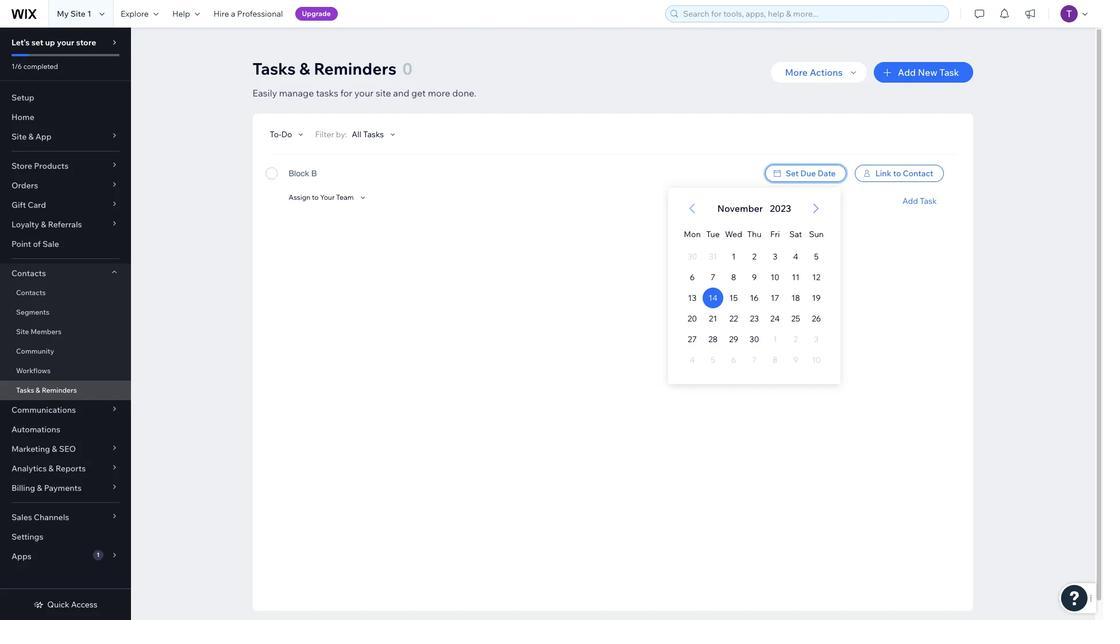 Task type: describe. For each thing, give the bounding box(es) containing it.
& for loyalty & referrals
[[41, 220, 46, 230]]

let's set up your store
[[11, 37, 96, 48]]

site & app
[[11, 132, 51, 142]]

loyalty & referrals
[[11, 220, 82, 230]]

contacts for contacts popup button
[[11, 268, 46, 279]]

contacts link
[[0, 283, 131, 303]]

3
[[773, 252, 777, 262]]

& for site & app
[[28, 132, 34, 142]]

1 vertical spatial tasks
[[363, 129, 384, 140]]

1 vertical spatial task
[[920, 196, 937, 206]]

sale
[[43, 239, 59, 249]]

21
[[709, 314, 717, 324]]

29
[[729, 334, 738, 345]]

automations link
[[0, 420, 131, 440]]

setup
[[11, 93, 34, 103]]

set due date button
[[765, 165, 846, 182]]

16
[[750, 293, 759, 303]]

store
[[11, 161, 32, 171]]

1 inside sidebar element
[[97, 552, 100, 559]]

your
[[320, 193, 335, 202]]

workflows link
[[0, 361, 131, 381]]

communications
[[11, 405, 76, 415]]

7 row from the top
[[682, 350, 827, 371]]

do
[[281, 129, 292, 140]]

new
[[918, 67, 938, 78]]

settings
[[11, 532, 43, 542]]

quick access button
[[34, 600, 97, 610]]

13
[[688, 293, 696, 303]]

to for assign
[[312, 193, 319, 202]]

done.
[[452, 87, 476, 99]]

quick
[[47, 600, 69, 610]]

thu
[[747, 229, 761, 240]]

0 vertical spatial 1
[[87, 9, 91, 19]]

link to contact
[[876, 168, 933, 179]]

loyalty & referrals button
[[0, 215, 131, 234]]

7
[[710, 272, 715, 283]]

site for site members
[[16, 328, 29, 336]]

store
[[76, 37, 96, 48]]

get
[[411, 87, 426, 99]]

store products button
[[0, 156, 131, 176]]

easily
[[253, 87, 277, 99]]

set due date
[[786, 168, 836, 179]]

marketing & seo button
[[0, 440, 131, 459]]

members
[[31, 328, 62, 336]]

team
[[336, 193, 354, 202]]

apps
[[11, 552, 31, 562]]

site members link
[[0, 322, 131, 342]]

fri
[[770, 229, 780, 240]]

up
[[45, 37, 55, 48]]

point
[[11, 239, 31, 249]]

upgrade
[[302, 9, 331, 18]]

23
[[750, 314, 759, 324]]

19
[[812, 293, 821, 303]]

reports
[[56, 464, 86, 474]]

17
[[771, 293, 779, 303]]

alert inside grid
[[714, 202, 795, 215]]

seo
[[59, 444, 76, 455]]

home
[[11, 112, 34, 122]]

& for tasks & reminders
[[36, 386, 40, 395]]

workflows
[[16, 367, 51, 375]]

filter by:
[[315, 129, 347, 140]]

18
[[791, 293, 800, 303]]

26
[[812, 314, 821, 324]]

wed
[[725, 229, 742, 240]]

marketing & seo
[[11, 444, 76, 455]]

analytics & reports button
[[0, 459, 131, 479]]

hire a professional link
[[207, 0, 290, 28]]

tasks & reminders
[[16, 386, 77, 395]]

assign
[[289, 193, 310, 202]]

row containing 20
[[682, 309, 827, 329]]

card
[[28, 200, 46, 210]]

row containing 6
[[682, 267, 827, 288]]

sat
[[789, 229, 802, 240]]

and
[[393, 87, 409, 99]]

add new task
[[898, 67, 959, 78]]

quick access
[[47, 600, 97, 610]]

25
[[791, 314, 800, 324]]

add new task button
[[874, 62, 973, 83]]

gift
[[11, 200, 26, 210]]

more actions
[[785, 67, 843, 78]]

add for add task
[[903, 196, 918, 206]]

filter
[[315, 129, 334, 140]]

sun
[[809, 229, 824, 240]]

my site 1
[[57, 9, 91, 19]]

1 horizontal spatial your
[[355, 87, 374, 99]]

tasks & reminders link
[[0, 381, 131, 401]]

referrals
[[48, 220, 82, 230]]

reminders for tasks & reminders 0
[[314, 59, 397, 79]]

Write your task here and press enter to add. text field
[[289, 165, 757, 195]]

tasks for tasks & reminders 0
[[253, 59, 296, 79]]

2 horizontal spatial 1
[[732, 252, 735, 262]]

sidebar element
[[0, 28, 131, 621]]

28
[[708, 334, 717, 345]]



Task type: locate. For each thing, give the bounding box(es) containing it.
10
[[770, 272, 779, 283]]

task inside "button"
[[940, 67, 959, 78]]

& down workflows
[[36, 386, 40, 395]]

0 horizontal spatial 1
[[87, 9, 91, 19]]

1 vertical spatial contacts
[[16, 288, 46, 297]]

tuesday, november 14, 2023 cell
[[702, 288, 723, 309]]

site inside site & app dropdown button
[[11, 132, 27, 142]]

24
[[770, 314, 780, 324]]

8
[[731, 272, 736, 283]]

& left app
[[28, 132, 34, 142]]

0 vertical spatial add
[[898, 67, 916, 78]]

app
[[35, 132, 51, 142]]

access
[[71, 600, 97, 610]]

tasks right all
[[363, 129, 384, 140]]

0 vertical spatial reminders
[[314, 59, 397, 79]]

row containing 27
[[682, 329, 827, 350]]

set
[[31, 37, 43, 48]]

to right link
[[893, 168, 901, 179]]

upgrade button
[[295, 7, 338, 21]]

task
[[940, 67, 959, 78], [920, 196, 937, 206]]

help button
[[165, 0, 207, 28]]

link
[[876, 168, 892, 179]]

contacts button
[[0, 264, 131, 283]]

& for analytics & reports
[[48, 464, 54, 474]]

site inside site members link
[[16, 328, 29, 336]]

all tasks button
[[352, 129, 398, 140]]

your right up
[[57, 37, 74, 48]]

grid containing november
[[668, 188, 840, 384]]

to inside assign to your team button
[[312, 193, 319, 202]]

your
[[57, 37, 74, 48], [355, 87, 374, 99]]

community link
[[0, 342, 131, 361]]

add inside "button"
[[898, 67, 916, 78]]

1 vertical spatial your
[[355, 87, 374, 99]]

task right new
[[940, 67, 959, 78]]

automations
[[11, 425, 60, 435]]

6
[[690, 272, 695, 283]]

5
[[814, 252, 819, 262]]

0 vertical spatial your
[[57, 37, 74, 48]]

1 horizontal spatial to
[[893, 168, 901, 179]]

30
[[749, 334, 759, 345]]

to inside link to contact button
[[893, 168, 901, 179]]

0 vertical spatial task
[[940, 67, 959, 78]]

& for billing & payments
[[37, 483, 42, 494]]

to for link
[[893, 168, 901, 179]]

row containing 13
[[682, 288, 827, 309]]

contacts
[[11, 268, 46, 279], [16, 288, 46, 297]]

site & app button
[[0, 127, 131, 147]]

2023
[[770, 203, 791, 214]]

contacts for contacts link
[[16, 288, 46, 297]]

of
[[33, 239, 41, 249]]

row up 23
[[682, 288, 827, 309]]

tue
[[706, 229, 720, 240]]

row up 9
[[682, 247, 827, 267]]

0 horizontal spatial reminders
[[42, 386, 77, 395]]

add for add new task
[[898, 67, 916, 78]]

community
[[16, 347, 54, 356]]

15
[[729, 293, 738, 303]]

& for marketing & seo
[[52, 444, 57, 455]]

0 vertical spatial tasks
[[253, 59, 296, 79]]

& right billing
[[37, 483, 42, 494]]

0 horizontal spatial task
[[920, 196, 937, 206]]

4
[[793, 252, 798, 262]]

2 vertical spatial site
[[16, 328, 29, 336]]

reminders inside sidebar element
[[42, 386, 77, 395]]

your inside sidebar element
[[57, 37, 74, 48]]

payments
[[44, 483, 82, 494]]

0 horizontal spatial your
[[57, 37, 74, 48]]

for
[[340, 87, 352, 99]]

manage
[[279, 87, 314, 99]]

link to contact button
[[855, 165, 944, 182]]

& for tasks & reminders 0
[[299, 59, 310, 79]]

professional
[[237, 9, 283, 19]]

2 row from the top
[[682, 247, 827, 267]]

0
[[402, 59, 413, 79]]

contacts down point of sale
[[11, 268, 46, 279]]

reminders up for
[[314, 59, 397, 79]]

setup link
[[0, 88, 131, 107]]

site members
[[16, 328, 62, 336]]

1 horizontal spatial 1
[[97, 552, 100, 559]]

site
[[70, 9, 86, 19], [11, 132, 27, 142], [16, 328, 29, 336]]

help
[[172, 9, 190, 19]]

to left your
[[312, 193, 319, 202]]

row containing mon
[[682, 219, 827, 247]]

22
[[729, 314, 738, 324]]

& up manage in the top of the page
[[299, 59, 310, 79]]

row group
[[668, 247, 840, 384]]

1 horizontal spatial tasks
[[253, 59, 296, 79]]

tasks up easily
[[253, 59, 296, 79]]

row up 2
[[682, 219, 827, 247]]

27
[[688, 334, 697, 345]]

assign to your team button
[[289, 192, 368, 203]]

analytics & reports
[[11, 464, 86, 474]]

segments
[[16, 308, 49, 317]]

0 vertical spatial to
[[893, 168, 901, 179]]

1 vertical spatial add
[[903, 196, 918, 206]]

more
[[785, 67, 808, 78]]

alert
[[714, 202, 795, 215]]

1 down settings link
[[97, 552, 100, 559]]

grid
[[668, 188, 840, 384]]

1 left 2
[[732, 252, 735, 262]]

store products
[[11, 161, 68, 171]]

20
[[687, 314, 697, 324]]

2 horizontal spatial tasks
[[363, 129, 384, 140]]

to-
[[270, 129, 281, 140]]

add task
[[903, 196, 937, 206]]

tasks inside sidebar element
[[16, 386, 34, 395]]

reminders for tasks & reminders
[[42, 386, 77, 395]]

point of sale link
[[0, 234, 131, 254]]

to-do
[[270, 129, 292, 140]]

6 row from the top
[[682, 329, 827, 350]]

site down home
[[11, 132, 27, 142]]

tasks
[[253, 59, 296, 79], [363, 129, 384, 140], [16, 386, 34, 395]]

add down link to contact
[[903, 196, 918, 206]]

add left new
[[898, 67, 916, 78]]

your right for
[[355, 87, 374, 99]]

row up 16
[[682, 267, 827, 288]]

1 vertical spatial site
[[11, 132, 27, 142]]

site down 'segments'
[[16, 328, 29, 336]]

contacts up 'segments'
[[16, 288, 46, 297]]

all
[[352, 129, 361, 140]]

row down 16
[[682, 309, 827, 329]]

1/6 completed
[[11, 62, 58, 71]]

all tasks
[[352, 129, 384, 140]]

3 row from the top
[[682, 267, 827, 288]]

contacts inside contacts link
[[16, 288, 46, 297]]

row down 30
[[682, 350, 827, 371]]

row group containing 1
[[668, 247, 840, 384]]

hire a professional
[[214, 9, 283, 19]]

easily manage tasks for your site and get more done.
[[253, 87, 476, 99]]

by:
[[336, 129, 347, 140]]

& right 'loyalty'
[[41, 220, 46, 230]]

& left seo
[[52, 444, 57, 455]]

completed
[[23, 62, 58, 71]]

0 horizontal spatial tasks
[[16, 386, 34, 395]]

sales channels
[[11, 513, 69, 523]]

1 horizontal spatial reminders
[[314, 59, 397, 79]]

row containing 1
[[682, 247, 827, 267]]

1 right my
[[87, 9, 91, 19]]

assign to your team
[[289, 193, 354, 202]]

actions
[[810, 67, 843, 78]]

tasks for tasks & reminders
[[16, 386, 34, 395]]

tasks down workflows
[[16, 386, 34, 395]]

2
[[752, 252, 756, 262]]

2 vertical spatial 1
[[97, 552, 100, 559]]

orders button
[[0, 176, 131, 195]]

1 row from the top
[[682, 219, 827, 247]]

0 vertical spatial site
[[70, 9, 86, 19]]

1 vertical spatial reminders
[[42, 386, 77, 395]]

1 horizontal spatial task
[[940, 67, 959, 78]]

5 row from the top
[[682, 309, 827, 329]]

1 vertical spatial to
[[312, 193, 319, 202]]

site
[[376, 87, 391, 99]]

row
[[682, 219, 827, 247], [682, 247, 827, 267], [682, 267, 827, 288], [682, 288, 827, 309], [682, 309, 827, 329], [682, 329, 827, 350], [682, 350, 827, 371]]

1 vertical spatial 1
[[732, 252, 735, 262]]

12
[[812, 272, 820, 283]]

a
[[231, 9, 235, 19]]

add
[[898, 67, 916, 78], [903, 196, 918, 206]]

billing & payments
[[11, 483, 82, 494]]

contacts inside contacts popup button
[[11, 268, 46, 279]]

0 horizontal spatial to
[[312, 193, 319, 202]]

orders
[[11, 180, 38, 191]]

11
[[792, 272, 799, 283]]

to-do button
[[270, 129, 306, 140]]

gift card button
[[0, 195, 131, 215]]

home link
[[0, 107, 131, 127]]

14
[[708, 293, 717, 303]]

0 vertical spatial contacts
[[11, 268, 46, 279]]

site for site & app
[[11, 132, 27, 142]]

Search for tools, apps, help & more... field
[[680, 6, 945, 22]]

4 row from the top
[[682, 288, 827, 309]]

& left reports
[[48, 464, 54, 474]]

reminders
[[314, 59, 397, 79], [42, 386, 77, 395]]

& inside popup button
[[37, 483, 42, 494]]

2 vertical spatial tasks
[[16, 386, 34, 395]]

tasks
[[316, 87, 338, 99]]

task down contact on the top
[[920, 196, 937, 206]]

reminders down the workflows "link"
[[42, 386, 77, 395]]

alert containing november
[[714, 202, 795, 215]]

row down 23
[[682, 329, 827, 350]]

more
[[428, 87, 450, 99]]

site right my
[[70, 9, 86, 19]]



